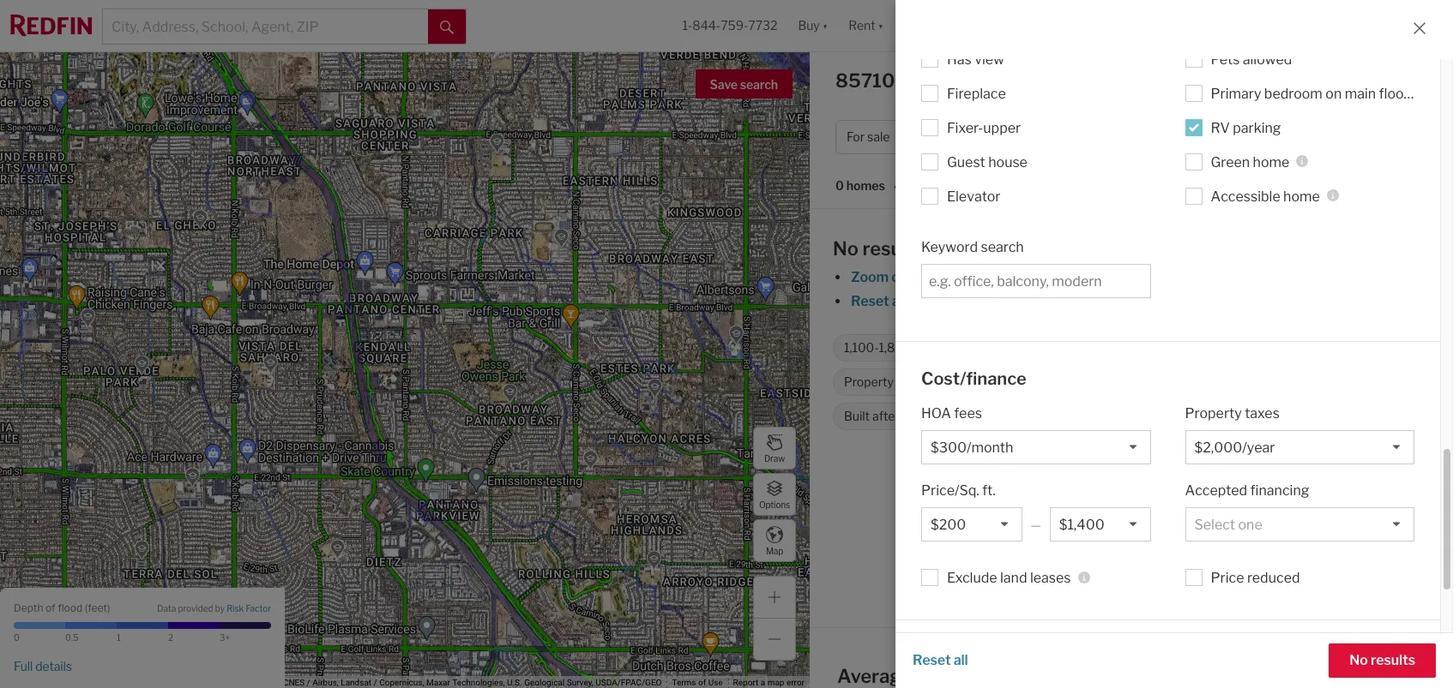Task type: locate. For each thing, give the bounding box(es) containing it.
map down options
[[766, 546, 783, 556]]

depth
[[14, 602, 43, 615]]

all
[[892, 293, 907, 310], [954, 653, 968, 669]]

0 horizontal spatial az
[[904, 69, 930, 92]]

maxar
[[426, 679, 450, 688]]

0 vertical spatial hoa
[[1143, 341, 1170, 356]]

of left flood
[[45, 602, 55, 615]]

• left "9"
[[1330, 130, 1334, 144]]

1 horizontal spatial property
[[1185, 406, 1242, 422]]

0 horizontal spatial •
[[894, 180, 898, 194]]

filters right all
[[1293, 130, 1327, 144]]

2 horizontal spatial filters
[[1293, 130, 1327, 144]]

results inside button
[[1371, 653, 1416, 669]]

0 vertical spatial no
[[833, 238, 859, 260]]

ft. right price/sq.
[[982, 483, 996, 499]]

full
[[14, 660, 33, 674]]

landsat
[[341, 679, 372, 688]]

full details
[[14, 660, 72, 674]]

1 horizontal spatial hoa
[[1143, 341, 1170, 356]]

1 vertical spatial reset
[[913, 653, 951, 669]]

0 horizontal spatial airbus,
[[255, 679, 281, 688]]

depth of flood ( feet )
[[14, 602, 110, 615]]

all left type
[[954, 653, 968, 669]]

85710, right near
[[1075, 666, 1139, 688]]

0 vertical spatial homes
[[847, 179, 885, 193]]

/ right cnes
[[307, 679, 310, 688]]

list box down the financing
[[1185, 508, 1415, 542]]

1,800
[[879, 341, 912, 356]]

map inside button
[[766, 546, 783, 556]]

homes right the more
[[1255, 293, 1298, 310]]

0 horizontal spatial no results
[[833, 238, 925, 260]]

to
[[1176, 293, 1189, 310], [1189, 341, 1201, 356], [934, 375, 945, 390]]

fixer-upper
[[947, 120, 1021, 136]]

airbus, left landsat
[[312, 679, 339, 688]]

2 horizontal spatial /
[[1164, 130, 1168, 144]]

list box down pool
[[921, 431, 1151, 465]]

0 vertical spatial price
[[941, 130, 970, 144]]

0 vertical spatial 0
[[836, 179, 844, 193]]

0 vertical spatial map
[[766, 546, 783, 556]]

tax
[[896, 375, 914, 390]]

1,100-
[[844, 341, 879, 356]]

0 horizontal spatial filters
[[909, 293, 948, 310]]

/ right beds
[[1164, 130, 1168, 144]]

list box for hoa fees
[[921, 431, 1151, 465]]

property taxes
[[1185, 406, 1280, 422]]

property down 1,100-
[[844, 375, 894, 390]]

list box up the financing
[[1185, 431, 1415, 465]]

0 horizontal spatial 85710,
[[836, 69, 900, 92]]

on
[[1326, 85, 1342, 102]]

of
[[1046, 293, 1060, 310], [45, 602, 55, 615], [698, 679, 706, 688]]

search for save search
[[740, 77, 778, 92]]

below
[[1134, 293, 1173, 310]]

0 vertical spatial search
[[740, 77, 778, 92]]

0 horizontal spatial no
[[833, 238, 859, 260]]

no
[[833, 238, 859, 260], [1350, 653, 1368, 669]]

/
[[1164, 130, 1168, 144], [307, 679, 310, 688], [374, 679, 377, 688]]

remove built after 2023 image
[[943, 412, 953, 422]]

0.5
[[65, 633, 79, 643]]

price for price
[[941, 130, 970, 144]]

az
[[904, 69, 930, 92], [1143, 666, 1169, 688]]

0 vertical spatial no results
[[833, 238, 925, 260]]

0 vertical spatial property
[[844, 375, 894, 390]]

0 horizontal spatial ©2023
[[132, 679, 158, 688]]

market insights link
[[1325, 56, 1428, 94]]

search right save
[[740, 77, 778, 92]]

1 vertical spatial home
[[1284, 188, 1320, 205]]

1 horizontal spatial no
[[1350, 653, 1368, 669]]

1 vertical spatial of
[[45, 602, 55, 615]]

price button
[[930, 120, 1003, 154]]

0 horizontal spatial search
[[740, 77, 778, 92]]

airbus, right ,
[[255, 679, 281, 688]]

0 vertical spatial all
[[892, 293, 907, 310]]

1 horizontal spatial ©2023
[[223, 679, 249, 688]]

map
[[768, 679, 785, 688]]

market
[[1325, 75, 1373, 91]]

0 horizontal spatial property
[[844, 375, 894, 390]]

search
[[740, 77, 778, 92], [981, 239, 1024, 255]]

search inside button
[[740, 77, 778, 92]]

1 horizontal spatial of
[[698, 679, 706, 688]]

1 horizontal spatial search
[[981, 239, 1024, 255]]

0 horizontal spatial hoa
[[921, 406, 951, 422]]

/ right landsat
[[374, 679, 377, 688]]

to up hoa fees
[[934, 375, 945, 390]]

1 horizontal spatial up
[[1172, 341, 1186, 356]]

3+
[[220, 633, 230, 643]]

85710, up for sale
[[836, 69, 900, 92]]

baths
[[1171, 130, 1204, 144]]

home left prices
[[916, 666, 967, 688]]

1 vertical spatial all
[[954, 653, 968, 669]]

u.s.
[[507, 679, 522, 688]]

report a map error
[[733, 679, 805, 688]]

of left use on the left bottom of the page
[[698, 679, 706, 688]]

ft. right sq. at right
[[933, 341, 944, 356]]

upper
[[983, 120, 1021, 136]]

list box down pima
[[1050, 508, 1151, 542]]

primary
[[1211, 85, 1261, 102]]

green
[[1211, 154, 1250, 170]]

use
[[708, 679, 723, 688]]

to left $300/month at the right of page
[[1189, 341, 1201, 356]]

1 vertical spatial hoa
[[921, 406, 951, 422]]

1 horizontal spatial filters
[[1094, 293, 1131, 310]]

0 horizontal spatial all
[[892, 293, 907, 310]]

all filters • 9 button
[[1244, 120, 1355, 154]]

1 vertical spatial search
[[981, 239, 1024, 255]]

1 horizontal spatial 0
[[836, 179, 844, 193]]

(
[[85, 602, 88, 615]]

1 horizontal spatial homes
[[1255, 293, 1298, 310]]

homes down for sale
[[847, 179, 885, 193]]

1 horizontal spatial price
[[1211, 571, 1244, 587]]

exclude land leases
[[947, 571, 1071, 587]]

price inside button
[[941, 130, 970, 144]]

cost/finance
[[921, 369, 1027, 389]]

list box
[[921, 431, 1151, 465], [1185, 431, 1415, 465], [921, 508, 1022, 542], [1050, 508, 1151, 542], [1185, 508, 1415, 542]]

search up e.g. office, balcony, modern text box
[[981, 239, 1024, 255]]

home down all
[[1253, 154, 1290, 170]]

1 vertical spatial results
[[1371, 653, 1416, 669]]

submit search image
[[440, 20, 454, 34]]

rv parking
[[1211, 120, 1281, 136]]

accessible
[[1211, 188, 1281, 205]]

to left 'see'
[[1176, 293, 1189, 310]]

options button
[[753, 474, 796, 516]]

1 horizontal spatial reset
[[913, 653, 951, 669]]

1 vertical spatial 0
[[14, 633, 20, 643]]

1 horizontal spatial ft.
[[982, 483, 996, 499]]

•
[[1330, 130, 1334, 144], [894, 180, 898, 194]]

0 horizontal spatial homes
[[847, 179, 885, 193]]

1 vertical spatial 85710,
[[1075, 666, 1139, 688]]

zoom out reset all filters or remove one of your filters below to see more homes
[[851, 269, 1298, 310]]

report
[[733, 679, 759, 688]]

feet
[[88, 602, 107, 615]]

1 horizontal spatial map
[[766, 546, 783, 556]]

1 horizontal spatial 85710,
[[1075, 666, 1139, 688]]

1 vertical spatial map
[[94, 679, 111, 688]]

0 horizontal spatial 0
[[14, 633, 20, 643]]

1 horizontal spatial •
[[1330, 130, 1334, 144]]

hoa for hoa up to $300/month
[[1143, 341, 1170, 356]]

filters left or
[[909, 293, 948, 310]]

list box for property taxes
[[1185, 431, 1415, 465]]

1 vertical spatial no
[[1350, 653, 1368, 669]]

provided
[[178, 604, 213, 615]]

reset inside button
[[913, 653, 951, 669]]

1 horizontal spatial az
[[1143, 666, 1169, 688]]

hoa left fees
[[921, 406, 951, 422]]

0 for 0
[[14, 633, 20, 643]]

1 vertical spatial homes
[[1255, 293, 1298, 310]]

sort
[[906, 179, 931, 193]]

up
[[1172, 341, 1186, 356], [917, 375, 931, 390]]

©2023 right data
[[132, 679, 158, 688]]

• left sort
[[894, 180, 898, 194]]

remove
[[968, 293, 1016, 310]]

pets allowed
[[1211, 51, 1292, 67]]

2 airbus, from the left
[[312, 679, 339, 688]]

0 vertical spatial reset
[[851, 293, 889, 310]]

1 vertical spatial property
[[1185, 406, 1242, 422]]

of right one
[[1046, 293, 1060, 310]]

homes inside zoom out reset all filters or remove one of your filters below to see more homes
[[1255, 293, 1298, 310]]

1 airbus, from the left
[[255, 679, 281, 688]]

2 horizontal spatial of
[[1046, 293, 1060, 310]]

$2,000/year
[[948, 375, 1018, 390]]

0 vertical spatial •
[[1330, 130, 1334, 144]]

• for filters
[[1330, 130, 1334, 144]]

0 vertical spatial to
[[1176, 293, 1189, 310]]

0 inside 0 homes • sort : recommended
[[836, 179, 844, 193]]

3 acres-5 acres lot
[[993, 341, 1097, 356]]

0 horizontal spatial ft.
[[933, 341, 944, 356]]

save
[[710, 77, 738, 92]]

0 horizontal spatial up
[[917, 375, 931, 390]]

0 horizontal spatial of
[[45, 602, 55, 615]]

for sale
[[847, 130, 890, 144]]

• inside 0 homes • sort : recommended
[[894, 180, 898, 194]]

reset down zoom
[[851, 293, 889, 310]]

0 horizontal spatial reset
[[851, 293, 889, 310]]

• inside button
[[1330, 130, 1334, 144]]

price for price reduced
[[1211, 571, 1244, 587]]

filters inside button
[[1293, 130, 1327, 144]]

all down out
[[892, 293, 907, 310]]

0 horizontal spatial map
[[94, 679, 111, 688]]

0 up full
[[14, 633, 20, 643]]

list box for accepted financing
[[1185, 508, 1415, 542]]

1 vertical spatial to
[[1189, 341, 1201, 356]]

home right accessible
[[1284, 188, 1320, 205]]

property for property taxes
[[1185, 406, 1242, 422]]

0 vertical spatial of
[[1046, 293, 1060, 310]]

1 vertical spatial price
[[1211, 571, 1244, 587]]

0 vertical spatial results
[[863, 238, 925, 260]]

financing
[[1251, 483, 1310, 499]]

of for terms of use
[[698, 679, 706, 688]]

google image
[[4, 667, 61, 689]]

one
[[1019, 293, 1043, 310]]

fireplace
[[947, 85, 1006, 102]]

2 vertical spatial home
[[916, 666, 967, 688]]

map left data
[[94, 679, 111, 688]]

up down below
[[1172, 341, 1186, 356]]

0 vertical spatial up
[[1172, 341, 1186, 356]]

near
[[1030, 666, 1071, 688]]

price up guest
[[941, 130, 970, 144]]

1 vertical spatial •
[[894, 180, 898, 194]]

usda/fpac/geo
[[596, 679, 662, 688]]

©2023 left ,
[[223, 679, 249, 688]]

google
[[160, 679, 188, 688]]

9
[[1336, 130, 1344, 144]]

terms of use
[[672, 679, 723, 688]]

hoa down below
[[1143, 341, 1170, 356]]

1 horizontal spatial airbus,
[[312, 679, 339, 688]]

1 vertical spatial ft.
[[982, 483, 996, 499]]

1 horizontal spatial all
[[954, 653, 968, 669]]

0 down for sale button
[[836, 179, 844, 193]]

up right tax
[[917, 375, 931, 390]]

pool
[[980, 410, 1005, 424]]

beds
[[1133, 130, 1162, 144]]

0
[[836, 179, 844, 193], [14, 633, 20, 643]]

homes
[[847, 179, 885, 193], [1255, 293, 1298, 310]]

geological
[[524, 679, 565, 688]]

average home prices near 85710, az
[[837, 666, 1169, 688]]

property left taxes
[[1185, 406, 1242, 422]]

2 vertical spatial of
[[698, 679, 706, 688]]

property
[[844, 375, 894, 390], [1185, 406, 1242, 422]]

reset right the average
[[913, 653, 951, 669]]

0 vertical spatial home
[[1253, 154, 1290, 170]]

1 vertical spatial no results
[[1350, 653, 1416, 669]]

price left reduced
[[1211, 571, 1244, 587]]

1 horizontal spatial no results
[[1350, 653, 1416, 669]]

filters right your
[[1094, 293, 1131, 310]]

1 horizontal spatial results
[[1371, 653, 1416, 669]]

0 horizontal spatial price
[[941, 130, 970, 144]]

built
[[844, 410, 870, 424]]



Task type: describe. For each thing, give the bounding box(es) containing it.
search for keyword search
[[981, 239, 1024, 255]]

1 vertical spatial az
[[1143, 666, 1169, 688]]

draw
[[764, 453, 785, 464]]

/ inside beds / baths button
[[1164, 130, 1168, 144]]

report a map error link
[[733, 679, 805, 688]]

1-844-759-7732 link
[[682, 18, 778, 33]]

accessible home
[[1211, 188, 1320, 205]]

a
[[761, 679, 765, 688]]

built after 2023
[[844, 410, 933, 424]]

of for depth of flood ( feet )
[[45, 602, 55, 615]]

allowed
[[1243, 51, 1292, 67]]

by
[[215, 604, 225, 615]]

—
[[1031, 518, 1041, 533]]

taxes
[[1245, 406, 1280, 422]]

leases
[[1030, 571, 1071, 587]]

homes
[[934, 69, 998, 92]]

hoa up to $300/month
[[1143, 341, 1275, 356]]

1 horizontal spatial /
[[374, 679, 377, 688]]

lot
[[1082, 341, 1097, 356]]

all inside button
[[954, 653, 968, 669]]

rv
[[1211, 120, 1230, 136]]

pima county link
[[1124, 469, 1206, 486]]

exclude
[[947, 571, 997, 587]]

beds / baths button
[[1122, 120, 1237, 154]]

map button
[[753, 520, 796, 563]]

homes inside 0 homes • sort : recommended
[[847, 179, 885, 193]]

hoa for hoa fees
[[921, 406, 951, 422]]

of inside zoom out reset all filters or remove one of your filters below to see more homes
[[1046, 293, 1060, 310]]

3
[[993, 341, 1000, 356]]

main
[[1345, 85, 1376, 102]]

guest house
[[947, 154, 1028, 170]]

home for accessible home
[[1284, 188, 1320, 205]]

listing
[[921, 648, 978, 668]]

2 vertical spatial to
[[934, 375, 945, 390]]

bedroom
[[1264, 85, 1323, 102]]

save search
[[710, 77, 778, 92]]

has
[[947, 51, 972, 67]]

factor
[[246, 604, 271, 615]]

reset inside zoom out reset all filters or remove one of your filters below to see more homes
[[851, 293, 889, 310]]

risk factor link
[[227, 604, 271, 616]]

sale
[[867, 130, 890, 144]]

no inside button
[[1350, 653, 1368, 669]]

1,100-1,800 sq. ft.
[[844, 341, 944, 356]]

recommended
[[937, 179, 1024, 193]]

price/sq.
[[921, 483, 979, 499]]

reset all
[[913, 653, 968, 669]]

data
[[113, 679, 130, 688]]

:
[[931, 179, 934, 193]]

terms of use link
[[672, 679, 723, 688]]

pima county
[[1124, 469, 1206, 486]]

for sale button
[[836, 120, 923, 154]]

0 vertical spatial ft.
[[933, 341, 944, 356]]

options
[[759, 500, 790, 510]]

0 vertical spatial az
[[904, 69, 930, 92]]

property for property tax up to $2,000/year
[[844, 375, 894, 390]]

your
[[1063, 293, 1091, 310]]

zoom out button
[[850, 269, 914, 286]]

insights
[[1376, 75, 1428, 91]]

type
[[981, 648, 1018, 668]]

acres
[[1049, 341, 1079, 356]]

0 vertical spatial 85710,
[[836, 69, 900, 92]]

• for homes
[[894, 180, 898, 194]]

out
[[892, 269, 913, 286]]

to inside zoom out reset all filters or remove one of your filters below to see more homes
[[1176, 293, 1189, 310]]

details
[[35, 660, 72, 674]]

risk
[[227, 604, 244, 615]]

draw button
[[753, 427, 796, 470]]

survey,
[[567, 679, 594, 688]]

pima
[[1124, 469, 1156, 486]]

property tax up to $2,000/year
[[844, 375, 1018, 390]]

or
[[951, 293, 965, 310]]

has view
[[947, 51, 1004, 67]]

save search button
[[695, 69, 793, 99]]

2023
[[902, 410, 933, 424]]

0 for 0 homes • sort : recommended
[[836, 179, 844, 193]]

zoom
[[851, 269, 889, 286]]

acres-
[[1003, 341, 1038, 356]]

5
[[1038, 341, 1046, 356]]

for
[[847, 130, 865, 144]]

list box down price/sq. ft.
[[921, 508, 1022, 542]]

hoa fees
[[921, 406, 982, 422]]

1-844-759-7732
[[682, 18, 778, 33]]

more
[[1218, 293, 1252, 310]]

map for map
[[766, 546, 783, 556]]

0 horizontal spatial /
[[307, 679, 310, 688]]

market insights
[[1325, 75, 1428, 91]]

map region
[[0, 0, 1002, 689]]

keyword
[[921, 239, 978, 255]]

sale
[[1032, 69, 1071, 92]]

map for map data ©2023 google  imagery ©2023 , airbus, cnes / airbus, landsat / copernicus, maxar technologies, u.s. geological survey, usda/fpac/geo
[[94, 679, 111, 688]]

land
[[1000, 571, 1027, 587]]

0 horizontal spatial results
[[863, 238, 925, 260]]

1 vertical spatial up
[[917, 375, 931, 390]]

error
[[787, 679, 805, 688]]

view
[[975, 51, 1004, 67]]

1 ©2023 from the left
[[132, 679, 158, 688]]

e.g. office, balcony, modern text field
[[929, 273, 1143, 290]]

listing type
[[921, 648, 1018, 668]]

guest
[[947, 154, 986, 170]]

2
[[168, 633, 173, 643]]

all filters • 9
[[1275, 130, 1344, 144]]

2 ©2023 from the left
[[223, 679, 249, 688]]

reset all button
[[913, 644, 968, 679]]

home for green home
[[1253, 154, 1290, 170]]

7732
[[748, 18, 778, 33]]

parking
[[1233, 120, 1281, 136]]

house
[[989, 154, 1028, 170]]

reset all filters button
[[850, 293, 948, 310]]

$300/month
[[1203, 341, 1275, 356]]

no results inside no results button
[[1350, 653, 1416, 669]]

all inside zoom out reset all filters or remove one of your filters below to see more homes
[[892, 293, 907, 310]]



Task type: vqa. For each thing, say whether or not it's contained in the screenshot.
Fun Things to Do in Houston: Discover 14 Exciting Activities in the City 'image'
no



